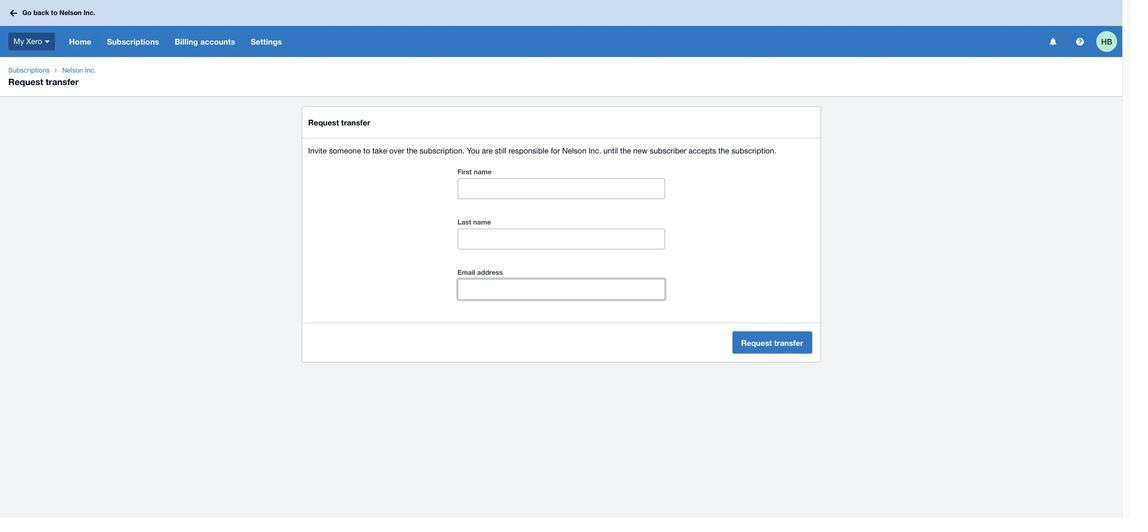 Task type: vqa. For each thing, say whether or not it's contained in the screenshot.
banner containing HB
yes



Task type: describe. For each thing, give the bounding box(es) containing it.
last name
[[458, 218, 491, 226]]

home link
[[61, 26, 99, 57]]

accepts
[[689, 146, 716, 155]]

to for someone
[[363, 146, 370, 155]]

Last name field
[[458, 229, 665, 249]]

Email address field
[[458, 280, 665, 299]]

accounts
[[200, 37, 235, 46]]

2 vertical spatial inc.
[[589, 146, 601, 155]]

first
[[458, 167, 472, 176]]

1 subscription. from the left
[[420, 146, 465, 155]]

my
[[13, 37, 24, 46]]

2 vertical spatial nelson
[[562, 146, 587, 155]]

go back to nelson inc.
[[22, 8, 95, 17]]

settings button
[[243, 26, 290, 57]]

request transfer inside "button"
[[741, 338, 804, 347]]

take
[[372, 146, 387, 155]]

until
[[604, 146, 618, 155]]

0 horizontal spatial request
[[8, 76, 43, 87]]

subscriber
[[650, 146, 687, 155]]

email
[[458, 268, 475, 276]]

billing accounts link
[[167, 26, 243, 57]]

0 horizontal spatial transfer
[[46, 76, 79, 87]]

invite
[[308, 146, 327, 155]]

address
[[477, 268, 503, 276]]

transfer inside "button"
[[774, 338, 804, 347]]

request transfer button
[[733, 331, 812, 354]]

go back to nelson inc. link
[[6, 4, 102, 22]]

inc. inside go back to nelson inc. link
[[84, 8, 95, 17]]

1 horizontal spatial svg image
[[1050, 38, 1057, 45]]

svg image inside go back to nelson inc. link
[[10, 10, 17, 16]]

1 vertical spatial transfer
[[341, 118, 370, 127]]

0 horizontal spatial subscriptions link
[[4, 65, 54, 76]]

request inside "button"
[[741, 338, 772, 347]]

settings
[[251, 37, 282, 46]]

new
[[633, 146, 648, 155]]

2 subscription. from the left
[[732, 146, 777, 155]]

go
[[22, 8, 32, 17]]

last
[[458, 218, 471, 226]]

invite someone to take over the subscription. you are still responsible for nelson inc. until the new subscriber accepts the subscription.
[[308, 146, 777, 155]]

billing
[[175, 37, 198, 46]]

name for first name
[[474, 167, 492, 176]]



Task type: locate. For each thing, give the bounding box(es) containing it.
0 vertical spatial transfer
[[46, 76, 79, 87]]

nelson right for
[[562, 146, 587, 155]]

nelson inc. link
[[58, 65, 100, 76]]

over
[[389, 146, 405, 155]]

navigation
[[61, 26, 1043, 57]]

0 horizontal spatial to
[[51, 8, 58, 17]]

email address
[[458, 268, 503, 276]]

2 vertical spatial request transfer
[[741, 338, 804, 347]]

2 horizontal spatial transfer
[[774, 338, 804, 347]]

1 vertical spatial name
[[473, 218, 491, 226]]

0 vertical spatial name
[[474, 167, 492, 176]]

1 horizontal spatial subscription.
[[732, 146, 777, 155]]

to for back
[[51, 8, 58, 17]]

navigation inside banner
[[61, 26, 1043, 57]]

you
[[467, 146, 480, 155]]

my xero button
[[0, 26, 61, 57]]

name
[[474, 167, 492, 176], [473, 218, 491, 226]]

inc. inside nelson inc. link
[[85, 66, 96, 74]]

name for last name
[[473, 218, 491, 226]]

the left the new at the top right
[[620, 146, 631, 155]]

1 vertical spatial nelson
[[62, 66, 83, 74]]

2 the from the left
[[620, 146, 631, 155]]

0 vertical spatial subscriptions
[[107, 37, 159, 46]]

to inside banner
[[51, 8, 58, 17]]

1 vertical spatial subscriptions link
[[4, 65, 54, 76]]

name right first
[[474, 167, 492, 176]]

subscription. up first
[[420, 146, 465, 155]]

1 horizontal spatial subscriptions link
[[99, 26, 167, 57]]

banner
[[0, 0, 1123, 57]]

1 horizontal spatial request
[[308, 118, 339, 127]]

2 vertical spatial transfer
[[774, 338, 804, 347]]

first name
[[458, 167, 492, 176]]

1 horizontal spatial transfer
[[341, 118, 370, 127]]

1 vertical spatial to
[[363, 146, 370, 155]]

0 horizontal spatial svg image
[[10, 10, 17, 16]]

request transfer
[[8, 76, 79, 87], [308, 118, 370, 127], [741, 338, 804, 347]]

nelson inc.
[[62, 66, 96, 74]]

xero
[[26, 37, 42, 46]]

1 horizontal spatial to
[[363, 146, 370, 155]]

for
[[551, 146, 560, 155]]

1 the from the left
[[407, 146, 418, 155]]

svg image left the hb at the top right of page
[[1076, 38, 1084, 45]]

svg image
[[10, 10, 17, 16], [1050, 38, 1057, 45]]

0 vertical spatial request
[[8, 76, 43, 87]]

1 vertical spatial inc.
[[85, 66, 96, 74]]

1 vertical spatial subscriptions
[[8, 66, 50, 74]]

1 vertical spatial svg image
[[1050, 38, 1057, 45]]

0 horizontal spatial subscriptions
[[8, 66, 50, 74]]

svg image right xero
[[45, 40, 50, 43]]

0 vertical spatial svg image
[[10, 10, 17, 16]]

svg image
[[1076, 38, 1084, 45], [45, 40, 50, 43]]

request
[[8, 76, 43, 87], [308, 118, 339, 127], [741, 338, 772, 347]]

0 vertical spatial subscriptions link
[[99, 26, 167, 57]]

to left take
[[363, 146, 370, 155]]

3 the from the left
[[719, 146, 730, 155]]

nelson down home
[[62, 66, 83, 74]]

0 vertical spatial nelson
[[59, 8, 82, 17]]

inc. left until
[[589, 146, 601, 155]]

the
[[407, 146, 418, 155], [620, 146, 631, 155], [719, 146, 730, 155]]

0 vertical spatial to
[[51, 8, 58, 17]]

the right accepts
[[719, 146, 730, 155]]

1 horizontal spatial svg image
[[1076, 38, 1084, 45]]

0 horizontal spatial svg image
[[45, 40, 50, 43]]

inc. up home link
[[84, 8, 95, 17]]

billing accounts
[[175, 37, 235, 46]]

home
[[69, 37, 91, 46]]

subscription.
[[420, 146, 465, 155], [732, 146, 777, 155]]

my xero
[[13, 37, 42, 46]]

transfer
[[46, 76, 79, 87], [341, 118, 370, 127], [774, 338, 804, 347]]

back
[[33, 8, 49, 17]]

0 vertical spatial inc.
[[84, 8, 95, 17]]

svg image inside 'my xero' popup button
[[45, 40, 50, 43]]

nelson right back
[[59, 8, 82, 17]]

banner containing hb
[[0, 0, 1123, 57]]

name right last
[[473, 218, 491, 226]]

still
[[495, 146, 507, 155]]

1 horizontal spatial subscriptions
[[107, 37, 159, 46]]

inc. down home link
[[85, 66, 96, 74]]

0 horizontal spatial the
[[407, 146, 418, 155]]

subscription. right accepts
[[732, 146, 777, 155]]

1 vertical spatial request
[[308, 118, 339, 127]]

0 vertical spatial request transfer
[[8, 76, 79, 87]]

0 horizontal spatial request transfer
[[8, 76, 79, 87]]

1 horizontal spatial the
[[620, 146, 631, 155]]

2 vertical spatial request
[[741, 338, 772, 347]]

responsible
[[509, 146, 549, 155]]

to
[[51, 8, 58, 17], [363, 146, 370, 155]]

nelson
[[59, 8, 82, 17], [62, 66, 83, 74], [562, 146, 587, 155]]

hb button
[[1097, 26, 1123, 57]]

subscriptions
[[107, 37, 159, 46], [8, 66, 50, 74]]

someone
[[329, 146, 361, 155]]

2 horizontal spatial request
[[741, 338, 772, 347]]

2 horizontal spatial the
[[719, 146, 730, 155]]

hb
[[1102, 37, 1113, 46]]

1 horizontal spatial request transfer
[[308, 118, 370, 127]]

navigation containing home
[[61, 26, 1043, 57]]

inc.
[[84, 8, 95, 17], [85, 66, 96, 74], [589, 146, 601, 155]]

First name field
[[458, 179, 665, 199]]

1 vertical spatial request transfer
[[308, 118, 370, 127]]

to right back
[[51, 8, 58, 17]]

are
[[482, 146, 493, 155]]

0 horizontal spatial subscription.
[[420, 146, 465, 155]]

2 horizontal spatial request transfer
[[741, 338, 804, 347]]

the right 'over'
[[407, 146, 418, 155]]

subscriptions link
[[99, 26, 167, 57], [4, 65, 54, 76]]



